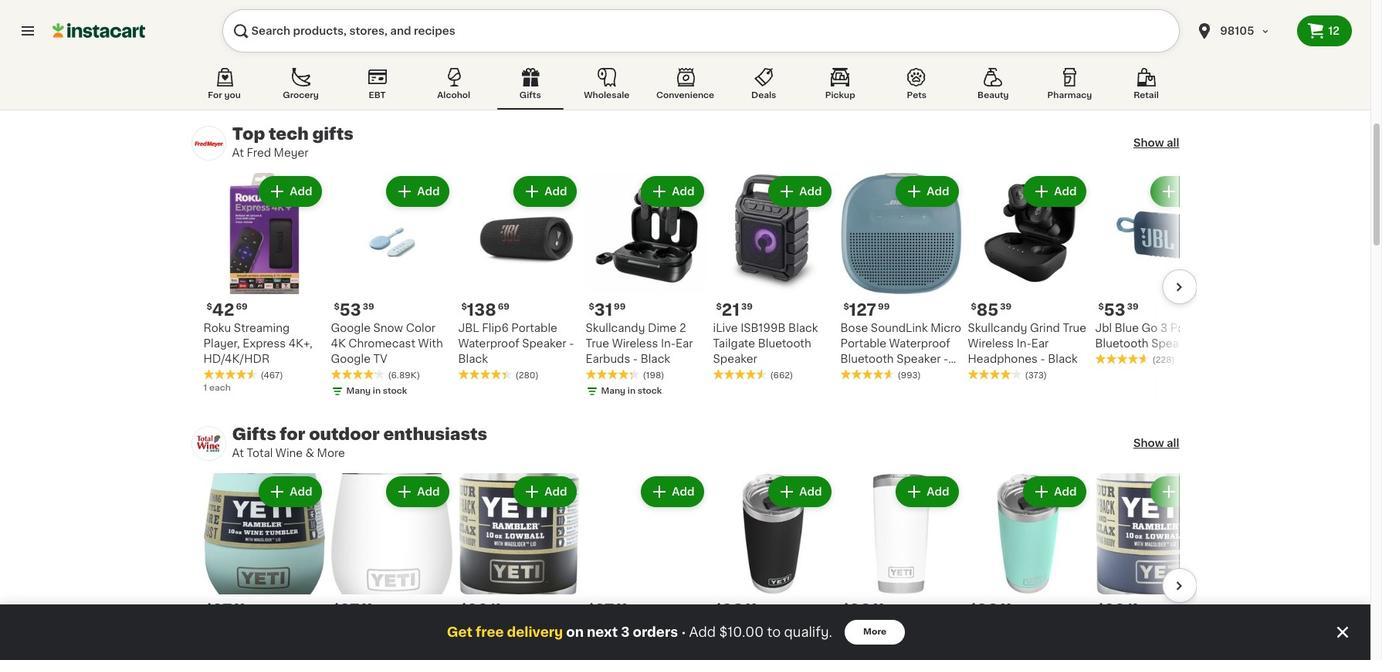 Task type: locate. For each thing, give the bounding box(es) containing it.
1 vertical spatial at
[[232, 448, 244, 459]]

69 for 42
[[236, 303, 248, 311]]

yeti inside yeti rambler 12 oz. colster can insulator
[[586, 623, 606, 634]]

true up earbuds
[[586, 338, 609, 349]]

yeti right qualify.
[[841, 623, 861, 634]]

$10.00
[[719, 626, 764, 639]]

favorites
[[1033, 10, 1082, 21]]

1 up beauty "button"
[[968, 56, 972, 64]]

1 horizontal spatial $ 27 99
[[334, 602, 373, 619]]

1 horizontal spatial 53
[[1104, 302, 1126, 318]]

speaker inside jbl blue go 3 portable bluetooth speaker
[[1152, 338, 1196, 349]]

0 vertical spatial true
[[1063, 323, 1087, 334]]

mini left good
[[268, 10, 291, 21]]

39 inside the '$ 21 39'
[[742, 303, 753, 311]]

each up beauty "button"
[[974, 56, 995, 64]]

1 in- from the left
[[661, 338, 676, 349]]

skullcandy
[[586, 323, 645, 334], [968, 323, 1028, 334]]

1 horizontal spatial hydration
[[1145, 10, 1199, 21]]

1 horizontal spatial in-
[[1017, 338, 1032, 349]]

item carousel region containing 27
[[174, 473, 1217, 660]]

speaker up (993)
[[897, 354, 941, 365]]

at inside gifts for outdoor enthusiasts at total wine & more
[[232, 448, 244, 459]]

0 vertical spatial item carousel region
[[174, 0, 1217, 100]]

1 horizontal spatial wireless
[[968, 338, 1014, 349]]

2 horizontal spatial portable
[[1171, 323, 1217, 334]]

stock down (198)
[[638, 387, 662, 395]]

true left jbl
[[1063, 323, 1087, 334]]

grind
[[1030, 323, 1060, 334]]

bum
[[411, 10, 436, 21], [331, 25, 356, 36]]

1 ear from the left
[[676, 338, 693, 349]]

0 horizontal spatial lid
[[771, 654, 787, 660]]

google down 4k
[[331, 354, 371, 365]]

many
[[346, 59, 371, 67], [601, 59, 626, 67], [984, 71, 1008, 80], [729, 74, 753, 83], [1111, 87, 1136, 95], [346, 387, 371, 395], [601, 387, 626, 395]]

ebt button
[[344, 65, 411, 110]]

3 rambler from the left
[[771, 623, 817, 634]]

more right qualify.
[[864, 628, 887, 636]]

qualify.
[[784, 626, 833, 639]]

instacart image
[[53, 22, 145, 40]]

0 horizontal spatial tumbler
[[713, 639, 758, 650]]

at left total at the left of page
[[232, 448, 244, 459]]

1 horizontal spatial 38
[[849, 602, 872, 619]]

1 for roku streaming player, express 4k+, hd/4k/hdr
[[204, 384, 207, 392]]

libre
[[713, 41, 741, 52]]

set down heroes
[[1117, 41, 1136, 52]]

1 horizontal spatial 27
[[340, 602, 360, 619]]

tv
[[373, 354, 388, 365]]

portable right flip6
[[512, 323, 558, 334]]

black inside yves saint laurent mini black opium & libre eau de parfum duo
[[739, 25, 769, 36]]

39 up snow
[[363, 303, 374, 311]]

lid down more button
[[898, 654, 915, 660]]

heroes
[[1096, 25, 1135, 36]]

in
[[373, 59, 381, 67], [628, 59, 636, 67], [1010, 71, 1018, 80], [755, 74, 763, 83], [1138, 87, 1145, 95], [373, 387, 381, 395], [628, 387, 636, 395]]

speaker inside ilive isb199b black tailgate bluetooth speaker
[[713, 354, 758, 365]]

yeti up the wirh on the bottom left of page
[[458, 623, 478, 634]]

1 horizontal spatial blue
[[875, 369, 900, 380]]

stock down (133)
[[638, 59, 662, 67]]

black inside jbl flip6 portable waterproof speaker - black
[[458, 354, 488, 365]]

tumbler left to
[[713, 639, 758, 650]]

2 yeti from the left
[[586, 623, 606, 634]]

1 horizontal spatial tumbler
[[841, 639, 885, 650]]

1 each for tatcha mini favorites set
[[968, 56, 995, 64]]

blue inside bose soundlink micro portable waterproof bluetooth speaker - stone blue
[[875, 369, 900, 380]]

portable down bose
[[841, 338, 887, 349]]

0 vertical spatial 12
[[1329, 25, 1340, 36]]

insulator
[[653, 639, 700, 650]]

1 horizontal spatial true
[[1063, 323, 1087, 334]]

deals button
[[731, 65, 797, 110]]

39 right 85
[[1000, 303, 1012, 311]]

wireless up headphones
[[968, 338, 1014, 349]]

53 for google
[[340, 302, 361, 318]]

1 horizontal spatial waterproof
[[889, 338, 951, 349]]

item carousel region for gifts for outdoor enthusiasts
[[174, 473, 1217, 660]]

2 39 from the left
[[742, 303, 753, 311]]

bluetooth for 53
[[1096, 338, 1149, 349]]

0 horizontal spatial ear
[[676, 338, 693, 349]]

2 all from the top
[[1167, 438, 1180, 449]]

1 yeti 20 oz. rambler tumbler with magslider lid from the left
[[713, 623, 817, 660]]

many in stock down (198)
[[601, 387, 662, 395]]

2 $ 53 39 from the left
[[1099, 302, 1139, 318]]

$ inside $ 127 99
[[844, 303, 849, 311]]

headphones
[[968, 354, 1038, 365]]

69 right 138 at the left of the page
[[498, 303, 510, 311]]

39 for isb199b
[[742, 303, 753, 311]]

oz. inside yeti rambler 12 oz. colster can insulator
[[671, 623, 687, 634]]

1 at from the top
[[232, 148, 244, 158]]

portable right go
[[1171, 323, 1217, 334]]

3 item carousel region from the top
[[174, 473, 1217, 660]]

1 vertical spatial hydration
[[458, 41, 512, 52]]

gifts inside 'button'
[[520, 91, 541, 100]]

jet
[[359, 25, 376, 36]]

1 horizontal spatial 12
[[1329, 25, 1340, 36]]

wholesale
[[584, 91, 630, 100]]

yeti inside yeti rambler lowball wirh magslider
[[458, 623, 478, 634]]

skullcandy down $ 31 99
[[586, 323, 645, 334]]

12 button
[[1298, 15, 1352, 46]]

2 google from the top
[[331, 354, 371, 365]]

0 horizontal spatial $ 38 99
[[716, 602, 757, 619]]

0 vertical spatial google
[[331, 323, 371, 334]]

2 at from the top
[[232, 448, 244, 459]]

4 39 from the left
[[1127, 303, 1139, 311]]

tumbler right qualify.
[[841, 639, 885, 650]]

1 horizontal spatial bum
[[411, 10, 436, 21]]

0 horizontal spatial 49
[[490, 603, 502, 612]]

& inside peace out acne salicylic acid day & night duo
[[940, 25, 949, 36]]

1 39 from the left
[[363, 303, 374, 311]]

$ 42 69
[[207, 302, 248, 318]]

many inside the product group
[[601, 387, 626, 395]]

more down outdoor
[[317, 448, 345, 459]]

0 horizontal spatial 3
[[621, 626, 630, 639]]

1 show all link from the top
[[1134, 135, 1180, 151]]

de
[[766, 41, 782, 52]]

in- down grind
[[1017, 338, 1032, 349]]

add inside get free delivery on next 3 orders • add $10.00 to qualify.
[[689, 626, 716, 639]]

1 each up for
[[204, 71, 231, 80]]

& right wine
[[306, 448, 314, 459]]

item carousel region for top tech gifts
[[174, 173, 1217, 401]]

98105
[[1220, 25, 1255, 36]]

1 vertical spatial duo
[[713, 56, 736, 67]]

speaker up the (280)
[[522, 338, 567, 349]]

& up "parfum"
[[811, 25, 819, 36]]

portable
[[512, 323, 558, 334], [1171, 323, 1217, 334], [841, 338, 887, 349]]

set up (38)
[[515, 41, 533, 52]]

in-
[[661, 338, 676, 349], [1017, 338, 1032, 349]]

many in stock inside the product group
[[601, 387, 662, 395]]

opium
[[771, 25, 808, 36]]

on
[[566, 626, 584, 639]]

yeti rambler 12 oz. colster can insulator
[[586, 623, 700, 650]]

total wine & more image
[[191, 426, 226, 461]]

1 each down hd/4k/hdr
[[204, 384, 231, 392]]

set down the tatcha
[[968, 25, 986, 36]]

0 vertical spatial at
[[232, 148, 244, 158]]

1 down the flowerbomb on the left top of the page
[[204, 71, 207, 80]]

1 vertical spatial google
[[331, 354, 371, 365]]

1 oz. from the left
[[671, 623, 687, 634]]

1 49 from the left
[[490, 603, 502, 612]]

3 38 from the left
[[977, 602, 999, 619]]

1 horizontal spatial bluetooth
[[841, 354, 894, 365]]

2 vertical spatial 1 each
[[204, 384, 231, 392]]

53 up jbl
[[1104, 302, 1126, 318]]

perfume
[[274, 41, 321, 52]]

blue down laneige
[[458, 25, 483, 36]]

each for roku streaming player, express 4k+, hd/4k/hdr
[[209, 384, 231, 392]]

2 20 from the left
[[863, 623, 878, 634]]

many in stock down (960)
[[346, 59, 407, 67]]

$ inside $ 31 99
[[589, 303, 595, 311]]

google snow color 4k chromecast with google tv
[[331, 323, 443, 365]]

1 horizontal spatial $ 53 39
[[1099, 302, 1139, 318]]

31
[[595, 302, 613, 318]]

2 horizontal spatial blue
[[1115, 323, 1139, 334]]

$ inside $ 85 39
[[971, 303, 977, 311]]

many down earbuds
[[601, 387, 626, 395]]

in down the innisfree hydration heroes with green tea set at right top
[[1138, 87, 1145, 95]]

eau
[[743, 41, 763, 52]]

speaker down tailgate
[[713, 354, 758, 365]]

google up 4k
[[331, 323, 371, 334]]

set down janeiro
[[379, 25, 397, 36]]

item carousel region containing 42
[[174, 173, 1217, 401]]

gifts for gifts
[[520, 91, 541, 100]]

rambler inside yeti rambler lowball wirh magslider
[[481, 623, 527, 634]]

0 horizontal spatial 53
[[340, 302, 361, 318]]

0 vertical spatial 1 each
[[968, 56, 995, 64]]

peace out acne salicylic acid day & night duo
[[841, 10, 949, 52]]

1 horizontal spatial $ 38 99
[[844, 602, 885, 619]]

bluetooth inside jbl blue go 3 portable bluetooth speaker
[[1096, 338, 1149, 349]]

0 horizontal spatial oz.
[[671, 623, 687, 634]]

blue right stone
[[875, 369, 900, 380]]

3 $ 27 99 from the left
[[589, 602, 628, 619]]

bluetooth for 127
[[841, 354, 894, 365]]

1 vertical spatial show all link
[[1134, 436, 1180, 451]]

2 22 from the left
[[1104, 602, 1125, 619]]

1 left ct
[[458, 71, 462, 80]]

& inside viktor&rolf mini good fortune & flowerbomb perfume set
[[249, 25, 257, 36]]

1 item carousel region from the top
[[174, 0, 1217, 100]]

jbl
[[1096, 323, 1112, 334]]

true
[[1063, 323, 1087, 334], [586, 338, 609, 349]]

ear inside skullcandy dime 2 true wireless in-ear earbuds - black
[[676, 338, 693, 349]]

gifts
[[520, 91, 541, 100], [232, 426, 276, 443]]

0 horizontal spatial 20
[[736, 623, 750, 634]]

2 vertical spatial blue
[[875, 369, 900, 380]]

0 horizontal spatial $ 22 49
[[461, 602, 502, 619]]

0 vertical spatial all
[[1167, 137, 1180, 148]]

2 lid from the left
[[898, 654, 915, 660]]

skullcandy down $ 85 39
[[968, 323, 1028, 334]]

- inside jbl flip6 portable waterproof speaker - black
[[569, 338, 574, 349]]

0 horizontal spatial duo
[[713, 56, 736, 67]]

yeti up colster
[[586, 623, 606, 634]]

1 show all from the top
[[1134, 137, 1180, 148]]

1 vertical spatial show
[[1134, 438, 1164, 449]]

1 yeti from the left
[[458, 623, 478, 634]]

0 horizontal spatial wireless
[[612, 338, 658, 349]]

more inside button
[[864, 628, 887, 636]]

0 horizontal spatial bluetooth
[[758, 338, 812, 349]]

1 $ 27 99 from the left
[[207, 602, 246, 619]]

night
[[841, 41, 870, 52]]

at
[[232, 148, 244, 158], [232, 448, 244, 459]]

each down hd/4k/hdr
[[209, 384, 231, 392]]

add button
[[260, 178, 320, 205], [388, 178, 448, 205], [515, 178, 575, 205], [643, 178, 702, 205], [770, 178, 830, 205], [898, 178, 957, 205], [1025, 178, 1085, 205], [1153, 178, 1212, 205], [260, 478, 320, 506], [388, 478, 448, 506], [515, 478, 575, 506], [643, 478, 702, 506], [770, 478, 830, 506], [898, 478, 957, 506], [1025, 478, 1085, 506], [1153, 478, 1212, 506]]

mini inside yves saint laurent mini black opium & libre eau de parfum duo
[[713, 25, 736, 36]]

1 each for roku streaming player, express 4k+, hd/4k/hdr
[[204, 384, 231, 392]]

hd/4k/hdr
[[204, 354, 270, 365]]

1 vertical spatial 3
[[621, 626, 630, 639]]

2 skullcandy from the left
[[968, 323, 1028, 334]]

product group containing 138
[[458, 173, 580, 382]]

1 waterproof from the left
[[458, 338, 520, 349]]

1 wireless from the left
[[612, 338, 658, 349]]

black down grind
[[1048, 354, 1078, 365]]

shop categories tab list
[[191, 65, 1180, 110]]

1 horizontal spatial 20
[[863, 623, 878, 634]]

lid down to
[[771, 654, 787, 660]]

& right the day at the top right
[[940, 25, 949, 36]]

sol de janeiro bum bum jet set
[[331, 10, 436, 36]]

gifts down (38)
[[520, 91, 541, 100]]

53 for jbl
[[1104, 302, 1126, 318]]

waterproof down flip6
[[458, 338, 520, 349]]

to
[[767, 626, 781, 639]]

1 20 from the left
[[736, 623, 750, 634]]

1 all from the top
[[1167, 137, 1180, 148]]

1 vertical spatial item carousel region
[[174, 173, 1217, 401]]

speaker inside jbl flip6 portable waterproof speaker - black
[[522, 338, 567, 349]]

3 right "next"
[[621, 626, 630, 639]]

$ 53 39 for jbl
[[1099, 302, 1139, 318]]

duo
[[873, 41, 896, 52], [713, 56, 736, 67]]

ear down 2
[[676, 338, 693, 349]]

39 inside $ 85 39
[[1000, 303, 1012, 311]]

$ 53 39
[[334, 302, 374, 318], [1099, 302, 1139, 318]]

- inside skullcandy grind true wireless in-ear headphones - black
[[1041, 354, 1046, 365]]

3 39 from the left
[[1000, 303, 1012, 311]]

skullcandy for 85
[[968, 323, 1028, 334]]

1 inside the product group
[[204, 384, 207, 392]]

mini inside viktor&rolf mini good fortune & flowerbomb perfume set
[[268, 10, 291, 21]]

delivery
[[507, 626, 563, 639]]

hydration inside laneige water bank blue hyaluronic hydration set
[[458, 41, 512, 52]]

0 vertical spatial more
[[317, 448, 345, 459]]

1 horizontal spatial yeti 20 oz. rambler tumbler with magslider lid
[[841, 623, 944, 660]]

2 horizontal spatial $ 27 99
[[589, 602, 628, 619]]

outdoor
[[309, 426, 380, 443]]

2 69 from the left
[[498, 303, 510, 311]]

0 horizontal spatial 27
[[212, 602, 232, 619]]

black up (198)
[[641, 354, 670, 365]]

1 horizontal spatial mini
[[713, 25, 736, 36]]

1 vertical spatial all
[[1167, 438, 1180, 449]]

set inside viktor&rolf mini good fortune & flowerbomb perfume set
[[204, 56, 222, 67]]

blue left go
[[1115, 323, 1139, 334]]

3 right go
[[1161, 323, 1168, 334]]

2 53 from the left
[[1104, 302, 1126, 318]]

2 show all from the top
[[1134, 438, 1180, 449]]

69 inside $ 138 69
[[498, 303, 510, 311]]

product group containing 31
[[586, 173, 707, 401]]

1 each
[[968, 56, 995, 64], [204, 71, 231, 80], [204, 384, 231, 392]]

2 oz. from the left
[[753, 623, 769, 634]]

0 horizontal spatial hydration
[[458, 41, 512, 52]]

waterproof down soundlink
[[889, 338, 951, 349]]

39 for grind
[[1000, 303, 1012, 311]]

4 rambler from the left
[[899, 623, 944, 634]]

3 oz. from the left
[[880, 623, 896, 634]]

streaming
[[234, 323, 290, 334]]

$ 53 39 for google
[[334, 302, 374, 318]]

20 right qualify.
[[863, 623, 878, 634]]

1 horizontal spatial 49
[[1127, 603, 1139, 612]]

yeti right •
[[713, 623, 733, 634]]

2 vertical spatial item carousel region
[[174, 473, 1217, 660]]

0 horizontal spatial waterproof
[[458, 338, 520, 349]]

1 horizontal spatial 69
[[498, 303, 510, 311]]

0 horizontal spatial $ 27 99
[[207, 602, 246, 619]]

1 38 from the left
[[722, 602, 744, 619]]

$ 53 39 up jbl
[[1099, 302, 1139, 318]]

convenience
[[656, 91, 715, 100]]

0 vertical spatial show
[[1134, 137, 1164, 148]]

in- inside skullcandy dime 2 true wireless in-ear earbuds - black
[[661, 338, 676, 349]]

0 horizontal spatial yeti 20 oz. rambler tumbler with magslider lid
[[713, 623, 817, 660]]

in down "tv"
[[373, 387, 381, 395]]

1 vertical spatial 12
[[657, 623, 668, 634]]

2 horizontal spatial bluetooth
[[1096, 338, 1149, 349]]

bluetooth inside bose soundlink micro portable waterproof bluetooth speaker - stone blue
[[841, 354, 894, 365]]

in down earbuds
[[628, 387, 636, 395]]

1 show from the top
[[1134, 137, 1164, 148]]

98105 button
[[1196, 9, 1288, 53]]

0 vertical spatial blue
[[458, 25, 483, 36]]

mini for tatcha
[[1007, 10, 1030, 21]]

skullcandy inside skullcandy grind true wireless in-ear headphones - black
[[968, 323, 1028, 334]]

1 $ 53 39 from the left
[[334, 302, 374, 318]]

each for viktor&rolf mini good fortune & flowerbomb perfume set
[[209, 71, 231, 80]]

27
[[212, 602, 232, 619], [340, 602, 360, 619], [595, 602, 615, 619]]

2 wireless from the left
[[968, 338, 1014, 349]]

hydration up green on the top of the page
[[1145, 10, 1199, 21]]

alcohol
[[437, 91, 470, 100]]

black
[[739, 25, 769, 36], [789, 323, 818, 334], [458, 354, 488, 365], [641, 354, 670, 365], [1048, 354, 1078, 365]]

hydration down laneige
[[458, 41, 512, 52]]

bluetooth up stone
[[841, 354, 894, 365]]

1 each inside the product group
[[204, 384, 231, 392]]

2 tumbler from the left
[[841, 639, 885, 650]]

1 horizontal spatial with
[[888, 639, 911, 650]]

0 horizontal spatial 22
[[467, 602, 488, 619]]

1 vertical spatial 1 each
[[204, 71, 231, 80]]

2 ear from the left
[[1032, 338, 1049, 349]]

wireless up earbuds
[[612, 338, 658, 349]]

21
[[722, 302, 740, 318]]

1 horizontal spatial ear
[[1032, 338, 1049, 349]]

speaker
[[522, 338, 567, 349], [1152, 338, 1196, 349], [713, 354, 758, 365], [897, 354, 941, 365]]

set down the flowerbomb on the left top of the page
[[204, 56, 222, 67]]

1 vertical spatial each
[[209, 71, 231, 80]]

0 vertical spatial duo
[[873, 41, 896, 52]]

0 vertical spatial show all
[[1134, 137, 1180, 148]]

0 vertical spatial gifts
[[520, 91, 541, 100]]

google
[[331, 323, 371, 334], [331, 354, 371, 365]]

free
[[476, 626, 504, 639]]

0 vertical spatial 3
[[1161, 323, 1168, 334]]

1 horizontal spatial magslider
[[841, 654, 895, 660]]

radiance
[[586, 25, 637, 36]]

69 inside the $ 42 69
[[236, 303, 248, 311]]

skullcandy inside skullcandy dime 2 true wireless in-ear earbuds - black
[[586, 323, 645, 334]]

2 in- from the left
[[1017, 338, 1032, 349]]

& up the flowerbomb on the left top of the page
[[249, 25, 257, 36]]

ear
[[676, 338, 693, 349], [1032, 338, 1049, 349]]

1 skullcandy from the left
[[586, 323, 645, 334]]

pharmacy button
[[1037, 65, 1103, 110]]

bose
[[841, 323, 868, 334]]

0 horizontal spatial skullcandy
[[586, 323, 645, 334]]

item carousel region
[[174, 0, 1217, 100], [174, 173, 1217, 401], [174, 473, 1217, 660]]

2 item carousel region from the top
[[174, 173, 1217, 401]]

wholesale button
[[574, 65, 640, 110]]

1 horizontal spatial duo
[[873, 41, 896, 52]]

None search field
[[222, 9, 1180, 53]]

0 horizontal spatial magslider
[[713, 654, 768, 660]]

at left "fred"
[[232, 148, 244, 158]]

janeiro
[[367, 10, 408, 21]]

$31.00 original price: $39.00 element
[[1096, 0, 1217, 8]]

0 vertical spatial show all link
[[1134, 135, 1180, 151]]

ear down grind
[[1032, 338, 1049, 349]]

2 show all link from the top
[[1134, 436, 1180, 451]]

parfum
[[784, 41, 824, 52]]

$
[[207, 303, 212, 311], [334, 303, 340, 311], [461, 303, 467, 311], [589, 303, 595, 311], [716, 303, 722, 311], [844, 303, 849, 311], [971, 303, 977, 311], [1099, 303, 1104, 311], [207, 603, 212, 612], [334, 603, 340, 612], [461, 603, 467, 612], [589, 603, 595, 612], [716, 603, 722, 612], [844, 603, 849, 612], [971, 603, 977, 612], [1099, 603, 1104, 612]]

all for 22
[[1167, 438, 1180, 449]]

yeti 20 oz. rambler tumbler with magslider lid
[[713, 623, 817, 660], [841, 623, 944, 660]]

0 horizontal spatial true
[[586, 338, 609, 349]]

1 22 from the left
[[467, 602, 488, 619]]

stock down the (6.89k)
[[383, 387, 407, 395]]

(98)
[[770, 59, 788, 67]]

53 up 4k
[[340, 302, 361, 318]]

black inside skullcandy dime 2 true wireless in-ear earbuds - black
[[641, 354, 670, 365]]

bluetooth
[[758, 338, 812, 349], [1096, 338, 1149, 349], [841, 354, 894, 365]]

3 27 from the left
[[595, 602, 615, 619]]

show all for jbl blue go 3 portable bluetooth speaker
[[1134, 137, 1180, 148]]

2 vertical spatial each
[[209, 384, 231, 392]]

product group
[[204, 173, 325, 395], [331, 173, 452, 401], [458, 173, 580, 382], [586, 173, 707, 401], [713, 173, 835, 382], [841, 173, 962, 382], [968, 173, 1089, 382], [1096, 173, 1217, 367], [204, 473, 325, 660], [331, 473, 452, 636], [458, 473, 580, 660], [586, 473, 707, 652], [713, 473, 835, 660], [841, 473, 962, 660], [968, 473, 1089, 660], [1096, 473, 1217, 660]]

speaker inside bose soundlink micro portable waterproof bluetooth speaker - stone blue
[[897, 354, 941, 365]]

show all
[[1134, 137, 1180, 148], [1134, 438, 1180, 449]]

mini down yves
[[713, 25, 736, 36]]

product group containing 21
[[713, 173, 835, 382]]

1 horizontal spatial skullcandy
[[968, 323, 1028, 334]]

39 up jbl blue go 3 portable bluetooth speaker
[[1127, 303, 1139, 311]]

get
[[447, 626, 473, 639]]

set inside laneige water bank blue hyaluronic hydration set
[[515, 41, 533, 52]]

black down jbl
[[458, 354, 488, 365]]

12
[[1329, 25, 1340, 36], [657, 623, 668, 634]]

2 horizontal spatial mini
[[1007, 10, 1030, 21]]

add
[[290, 186, 312, 197], [417, 186, 440, 197], [545, 186, 567, 197], [672, 186, 695, 197], [800, 186, 822, 197], [927, 186, 950, 197], [1054, 186, 1077, 197], [1182, 186, 1204, 197], [290, 487, 312, 497], [417, 487, 440, 497], [545, 487, 567, 497], [672, 487, 695, 497], [800, 487, 822, 497], [927, 487, 950, 497], [1054, 487, 1077, 497], [1182, 487, 1204, 497], [689, 626, 716, 639]]

- inside bose soundlink micro portable waterproof bluetooth speaker - stone blue
[[944, 354, 949, 365]]

0 horizontal spatial portable
[[512, 323, 558, 334]]

0 horizontal spatial in-
[[661, 338, 676, 349]]

1 vertical spatial show all
[[1134, 438, 1180, 449]]

2 show from the top
[[1134, 438, 1164, 449]]

treatment tracker modal dialog
[[0, 605, 1371, 660]]

micro
[[931, 323, 962, 334]]

mini
[[268, 10, 291, 21], [1007, 10, 1030, 21], [713, 25, 736, 36]]

2 horizontal spatial $ 38 99
[[971, 602, 1012, 619]]

★★★★★
[[204, 56, 258, 67], [204, 56, 258, 67], [458, 56, 512, 67], [458, 56, 512, 67], [713, 56, 767, 67], [713, 56, 767, 67], [841, 56, 895, 67], [841, 56, 895, 67], [1096, 56, 1150, 67], [1096, 56, 1150, 67], [1096, 354, 1150, 365], [1096, 354, 1150, 365], [204, 369, 258, 380], [204, 369, 258, 380], [331, 369, 385, 380], [331, 369, 385, 380], [458, 369, 512, 380], [458, 369, 512, 380], [586, 369, 640, 380], [586, 369, 640, 380], [713, 369, 767, 380], [713, 369, 767, 380], [841, 369, 895, 380], [841, 369, 895, 380], [968, 369, 1022, 380], [968, 369, 1022, 380]]

gifts for gifts for outdoor enthusiasts at total wine & more
[[232, 426, 276, 443]]

1 vertical spatial true
[[586, 338, 609, 349]]

39 right 21
[[742, 303, 753, 311]]

0 horizontal spatial more
[[317, 448, 345, 459]]

1 69 from the left
[[236, 303, 248, 311]]

black right isb199b
[[789, 323, 818, 334]]

-
[[569, 338, 574, 349], [633, 354, 638, 365], [944, 354, 949, 365], [1041, 354, 1046, 365]]

for
[[208, 91, 222, 100]]

2 waterproof from the left
[[889, 338, 951, 349]]

bum right janeiro
[[411, 10, 436, 21]]

more button
[[845, 620, 905, 645]]

in down tatcha mini favorites set in the right of the page
[[1010, 71, 1018, 80]]

stock down (960)
[[383, 59, 407, 67]]

1 horizontal spatial lid
[[898, 654, 915, 660]]

in up ebt
[[373, 59, 381, 67]]

2 rambler from the left
[[609, 623, 654, 634]]

$ 53 39 up 4k
[[334, 302, 374, 318]]

mini inside tatcha mini favorites set
[[1007, 10, 1030, 21]]

0 vertical spatial each
[[974, 56, 995, 64]]

bluetooth down isb199b
[[758, 338, 812, 349]]

0 horizontal spatial $ 53 39
[[334, 302, 374, 318]]

many up outdoor
[[346, 387, 371, 395]]

acid
[[888, 25, 913, 36]]

gifts inside gifts for outdoor enthusiasts at total wine & more
[[232, 426, 276, 443]]

wirh
[[458, 639, 483, 650]]

1 rambler from the left
[[481, 623, 527, 634]]

3 yeti from the left
[[713, 623, 733, 634]]

1 horizontal spatial oz.
[[753, 623, 769, 634]]

2 27 from the left
[[340, 602, 360, 619]]

many down radiance
[[601, 59, 626, 67]]

bum down sol
[[331, 25, 356, 36]]

1 each up beauty "button"
[[968, 56, 995, 64]]

99 inside $ 127 99
[[878, 303, 890, 311]]

magslider
[[713, 654, 768, 660], [841, 654, 895, 660]]

0 horizontal spatial 12
[[657, 623, 668, 634]]

1 horizontal spatial 22
[[1104, 602, 1125, 619]]

0 horizontal spatial gifts
[[232, 426, 276, 443]]

1 53 from the left
[[340, 302, 361, 318]]



Task type: describe. For each thing, give the bounding box(es) containing it.
wireless inside skullcandy grind true wireless in-ear headphones - black
[[968, 338, 1014, 349]]

4 yeti from the left
[[841, 623, 861, 634]]

set inside tatcha mini favorites set
[[968, 25, 986, 36]]

2 49 from the left
[[1127, 603, 1139, 612]]

set inside 'sol de janeiro bum bum jet set'
[[379, 25, 397, 36]]

roku streaming player, express 4k+, hd/4k/hdr
[[204, 323, 313, 365]]

gifts for outdoor enthusiasts at total wine & more
[[232, 426, 487, 459]]

Search field
[[222, 9, 1180, 53]]

fortune
[[204, 25, 246, 36]]

for you
[[208, 91, 241, 100]]

many up deals at the top right
[[729, 74, 753, 83]]

show for jbl blue go 3 portable bluetooth speaker
[[1134, 137, 1164, 148]]

ebt
[[369, 91, 386, 100]]

many in stock down the (6.89k)
[[346, 387, 407, 395]]

1 google from the top
[[331, 323, 371, 334]]

1 $ 22 49 from the left
[[461, 602, 502, 619]]

retail
[[1134, 91, 1159, 100]]

salicylic
[[841, 25, 886, 36]]

black inside ilive isb199b black tailgate bluetooth speaker
[[789, 323, 818, 334]]

2 yeti 20 oz. rambler tumbler with magslider lid from the left
[[841, 623, 944, 660]]

hydration inside the innisfree hydration heroes with green tea set
[[1145, 10, 1199, 21]]

hyaluronic
[[485, 25, 544, 36]]

laneige
[[458, 10, 508, 21]]

duo inside peace out acne salicylic acid day & night duo
[[873, 41, 896, 52]]

set inside biossance rapid radiance set
[[640, 25, 658, 36]]

top tech gifts at fred meyer
[[232, 126, 354, 158]]

ilive
[[713, 323, 738, 334]]

(133)
[[643, 43, 664, 52]]

69 for 138
[[498, 303, 510, 311]]

with inside the innisfree hydration heroes with green tea set
[[1138, 25, 1161, 36]]

viktor&rolf
[[204, 10, 266, 21]]

roku
[[204, 323, 231, 334]]

1 ct
[[458, 71, 473, 80]]

3 inside get free delivery on next 3 orders • add $10.00 to qualify.
[[621, 626, 630, 639]]

0 vertical spatial bum
[[411, 10, 436, 21]]

yeti rambler lowball wirh magslider
[[458, 623, 571, 650]]

99 inside $ 31 99
[[614, 303, 626, 311]]

item carousel region containing viktor&rolf mini good fortune & flowerbomb perfume set
[[174, 0, 1217, 100]]

(55)
[[1025, 43, 1043, 52]]

(228)
[[1153, 356, 1175, 365]]

yves
[[713, 10, 739, 21]]

2 $ 38 99 from the left
[[844, 602, 885, 619]]

portable inside jbl flip6 portable waterproof speaker - black
[[512, 323, 558, 334]]

convenience button
[[650, 65, 721, 110]]

12 inside button
[[1329, 25, 1340, 36]]

tatcha
[[968, 10, 1004, 21]]

- inside skullcandy dime 2 true wireless in-ear earbuds - black
[[633, 354, 638, 365]]

magslider
[[486, 639, 539, 650]]

many in stock up beauty at the top right of page
[[984, 71, 1045, 80]]

flowerbomb
[[204, 41, 271, 52]]

gifts button
[[497, 65, 564, 110]]

•
[[681, 626, 686, 639]]

127
[[849, 302, 877, 318]]

many in stock down (116)
[[1111, 87, 1172, 95]]

mini for viktor&rolf
[[268, 10, 291, 21]]

de
[[351, 10, 365, 21]]

meyer
[[274, 148, 309, 158]]

1 for tatcha mini favorites set
[[968, 56, 972, 64]]

go
[[1142, 323, 1158, 334]]

85
[[977, 302, 999, 318]]

fred
[[247, 148, 271, 158]]

true inside skullcandy dime 2 true wireless in-ear earbuds - black
[[586, 338, 609, 349]]

total
[[247, 448, 273, 459]]

23
[[841, 71, 852, 80]]

biossance rapid radiance set
[[586, 10, 676, 36]]

42
[[212, 302, 234, 318]]

bluetooth inside ilive isb199b black tailgate bluetooth speaker
[[758, 338, 812, 349]]

1 $ 38 99 from the left
[[716, 602, 757, 619]]

stock down (116)
[[1148, 87, 1172, 95]]

tea
[[1096, 41, 1115, 52]]

g
[[854, 71, 859, 80]]

portable inside bose soundlink micro portable waterproof bluetooth speaker - stone blue
[[841, 338, 887, 349]]

product group containing 42
[[204, 173, 325, 395]]

1 each for viktor&rolf mini good fortune & flowerbomb perfume set
[[204, 71, 231, 80]]

39 for blue
[[1127, 303, 1139, 311]]

dime
[[648, 323, 677, 334]]

in- inside skullcandy grind true wireless in-ear headphones - black
[[1017, 338, 1032, 349]]

1 for laneige water bank blue hyaluronic hydration set
[[458, 71, 462, 80]]

2 $ 22 49 from the left
[[1099, 602, 1139, 619]]

true inside skullcandy grind true wireless in-ear headphones - black
[[1063, 323, 1087, 334]]

rapid
[[645, 10, 676, 21]]

1 vertical spatial bum
[[331, 25, 356, 36]]

out
[[877, 10, 898, 21]]

many down the jet
[[346, 59, 371, 67]]

2 magslider from the left
[[841, 654, 895, 660]]

water
[[510, 10, 542, 21]]

$ inside the $ 42 69
[[207, 303, 212, 311]]

rambler inside yeti rambler 12 oz. colster can insulator
[[609, 623, 654, 634]]

& inside yves saint laurent mini black opium & libre eau de parfum duo
[[811, 25, 819, 36]]

innisfree hydration heroes with green tea set
[[1096, 10, 1199, 52]]

tatcha mini favorites set
[[968, 10, 1082, 36]]

acne
[[901, 10, 929, 21]]

set inside the innisfree hydration heroes with green tea set
[[1117, 41, 1136, 52]]

stock down '(55)'
[[1020, 71, 1045, 80]]

each for tatcha mini favorites set
[[974, 56, 995, 64]]

blue inside laneige water bank blue hyaluronic hydration set
[[458, 25, 483, 36]]

for
[[280, 426, 305, 443]]

pharmacy
[[1048, 91, 1092, 100]]

retail button
[[1113, 65, 1180, 110]]

many in stock down (133)
[[601, 59, 662, 67]]

beauty button
[[960, 65, 1027, 110]]

3 $ 38 99 from the left
[[971, 602, 1012, 619]]

$ inside $ 138 69
[[461, 303, 467, 311]]

1 27 from the left
[[212, 602, 232, 619]]

bose soundlink micro portable waterproof bluetooth speaker - stone blue
[[841, 323, 962, 380]]

12 inside yeti rambler 12 oz. colster can insulator
[[657, 623, 668, 634]]

product group containing 85
[[968, 173, 1089, 382]]

more inside gifts for outdoor enthusiasts at total wine & more
[[317, 448, 345, 459]]

green
[[1163, 25, 1197, 36]]

many up beauty at the top right of page
[[984, 71, 1008, 80]]

4k+,
[[289, 338, 313, 349]]

all for jbl blue go 3 portable bluetooth speaker
[[1167, 137, 1180, 148]]

portable inside jbl blue go 3 portable bluetooth speaker
[[1171, 323, 1217, 334]]

color
[[406, 323, 436, 334]]

$ 21 39
[[716, 302, 753, 318]]

$33.75 original price: $45.00 element
[[458, 0, 580, 8]]

(662)
[[770, 372, 793, 380]]

(76)
[[261, 59, 278, 67]]

biossance
[[586, 10, 642, 21]]

23 g
[[841, 71, 859, 80]]

innisfree
[[1096, 10, 1143, 21]]

1 lid from the left
[[771, 654, 787, 660]]

grocery
[[283, 91, 319, 100]]

you
[[224, 91, 241, 100]]

with
[[418, 338, 443, 349]]

pets button
[[884, 65, 950, 110]]

get free delivery on next 3 orders • add $10.00 to qualify.
[[447, 626, 833, 639]]

beauty
[[978, 91, 1009, 100]]

$ 85 39
[[971, 302, 1012, 318]]

1 for viktor&rolf mini good fortune & flowerbomb perfume set
[[204, 71, 207, 80]]

colster
[[586, 639, 625, 650]]

(467)
[[261, 372, 283, 380]]

waterproof inside bose soundlink micro portable waterproof bluetooth speaker - stone blue
[[889, 338, 951, 349]]

(373)
[[1025, 372, 1047, 380]]

2
[[680, 323, 686, 334]]

fred meyer image
[[191, 126, 226, 160]]

show for 22
[[1134, 438, 1164, 449]]

tech
[[269, 126, 309, 142]]

can
[[628, 639, 650, 650]]

next
[[587, 626, 618, 639]]

stock down (98)
[[765, 74, 790, 83]]

2 $ 27 99 from the left
[[334, 602, 373, 619]]

39 for snow
[[363, 303, 374, 311]]

product group containing 127
[[841, 173, 962, 382]]

duo inside yves saint laurent mini black opium & libre eau de parfum duo
[[713, 56, 736, 67]]

ilive isb199b black tailgate bluetooth speaker
[[713, 323, 818, 365]]

for you button
[[191, 65, 258, 110]]

ear inside skullcandy grind true wireless in-ear headphones - black
[[1032, 338, 1049, 349]]

(280)
[[516, 372, 539, 380]]

in inside the product group
[[628, 387, 636, 395]]

black inside skullcandy grind true wireless in-ear headphones - black
[[1048, 354, 1078, 365]]

(993)
[[898, 372, 921, 380]]

laurent
[[772, 10, 813, 21]]

blue inside jbl blue go 3 portable bluetooth speaker
[[1115, 323, 1139, 334]]

$ 127 99
[[844, 302, 890, 318]]

peace
[[841, 10, 875, 21]]

waterproof inside jbl flip6 portable waterproof speaker - black
[[458, 338, 520, 349]]

2 38 from the left
[[849, 602, 872, 619]]

in up deals at the top right
[[755, 74, 763, 83]]

& inside gifts for outdoor enthusiasts at total wine & more
[[306, 448, 314, 459]]

(6.89k)
[[388, 372, 420, 380]]

0 horizontal spatial with
[[760, 639, 783, 650]]

wireless inside skullcandy dime 2 true wireless in-ear earbuds - black
[[612, 338, 658, 349]]

alcohol button
[[421, 65, 487, 110]]

show all link for 22
[[1134, 436, 1180, 451]]

at inside top tech gifts at fred meyer
[[232, 148, 244, 158]]

show all for 22
[[1134, 438, 1180, 449]]

pickup
[[825, 91, 856, 100]]

3 inside jbl blue go 3 portable bluetooth speaker
[[1161, 323, 1168, 334]]

1 tumbler from the left
[[713, 639, 758, 650]]

pickup button
[[807, 65, 874, 110]]

many down tea
[[1111, 87, 1136, 95]]

many in stock up deals at the top right
[[729, 74, 790, 83]]

good
[[294, 10, 324, 21]]

show all link for jbl blue go 3 portable bluetooth speaker
[[1134, 135, 1180, 151]]

grocery button
[[268, 65, 334, 110]]

skullcandy for 31
[[586, 323, 645, 334]]

1 magslider from the left
[[713, 654, 768, 660]]

$ inside the '$ 21 39'
[[716, 303, 722, 311]]

in down radiance
[[628, 59, 636, 67]]



Task type: vqa. For each thing, say whether or not it's contained in the screenshot.


